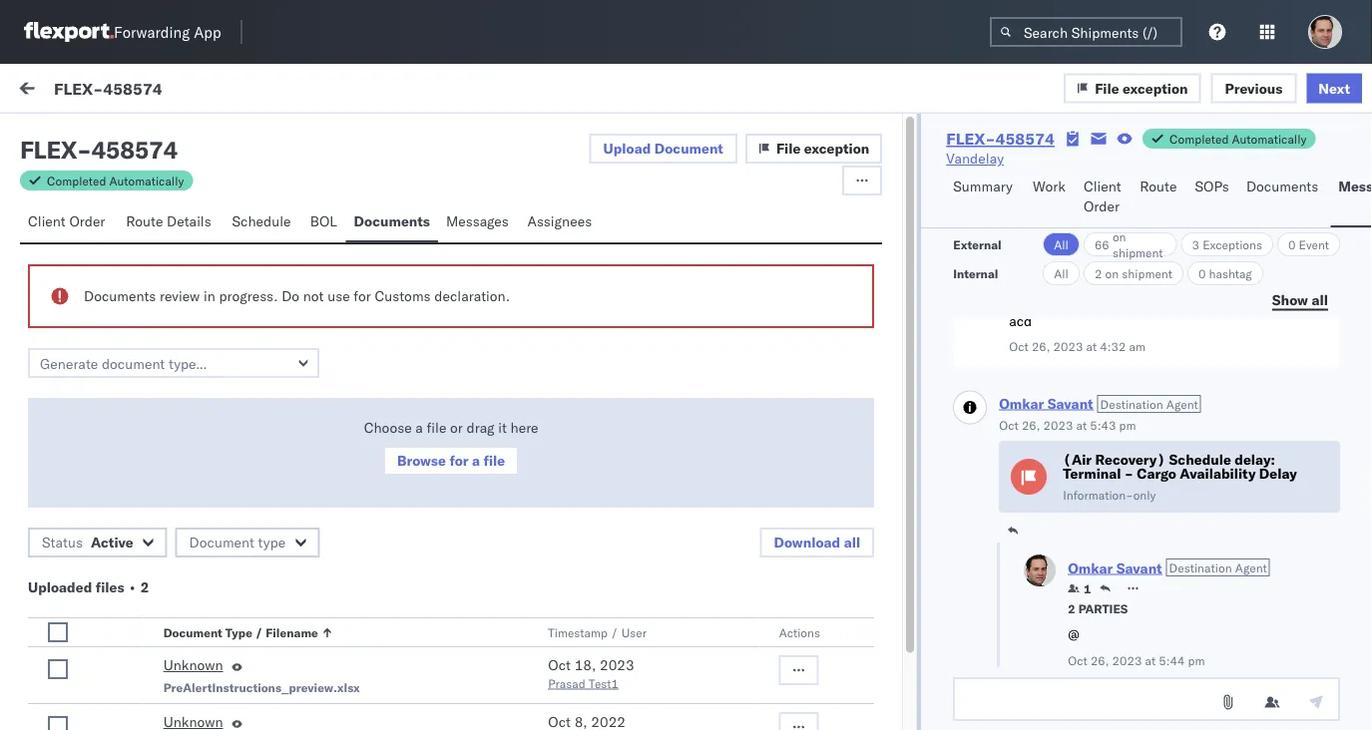 Task type: locate. For each thing, give the bounding box(es) containing it.
/ left filename
[[256, 626, 263, 641]]

- inside "(air recovery) schedule delay: terminal - cargo availability delay information-only"
[[1125, 465, 1134, 483]]

1 vertical spatial internal
[[954, 266, 999, 281]]

all
[[1312, 291, 1329, 309], [844, 534, 861, 552]]

1 pm from the top
[[594, 232, 615, 250]]

terminal
[[1064, 465, 1122, 483]]

0 vertical spatial file exception
[[1096, 79, 1189, 97]]

1 vertical spatial pm
[[1189, 654, 1206, 669]]

1 horizontal spatial file exception
[[1096, 79, 1189, 97]]

26, inside the omkar savant destination agent oct 26, 2023 at 5:43 pm
[[1022, 418, 1041, 433]]

message list
[[232, 127, 319, 144]]

client right the work button
[[1084, 178, 1122, 195]]

0 horizontal spatial customs
[[204, 520, 263, 538]]

0 vertical spatial pm
[[1120, 418, 1137, 433]]

1 horizontal spatial file
[[484, 452, 505, 470]]

1 horizontal spatial internal
[[954, 266, 999, 281]]

0 horizontal spatial destination
[[1101, 397, 1164, 412]]

order up latent
[[69, 213, 105, 230]]

1 horizontal spatial route
[[1141, 178, 1178, 195]]

all button left the 66
[[1044, 233, 1080, 257]]

pm for 7:00
[[594, 322, 615, 339]]

1 horizontal spatial am
[[1130, 339, 1146, 354]]

4 resize handle column header from the left
[[1322, 167, 1346, 731]]

completed down flex - 458574
[[47, 173, 106, 188]]

route inside button
[[126, 213, 163, 230]]

7:22
[[560, 232, 590, 250]]

destination inside omkar savant destination agent
[[1170, 561, 1233, 576]]

0 vertical spatial documents
[[1247, 178, 1319, 195]]

2 down the 66
[[1095, 266, 1103, 281]]

2023, right it
[[517, 412, 556, 429]]

savant inside the omkar savant destination agent oct 26, 2023 at 5:43 pm
[[1048, 395, 1094, 412]]

2 (0) from the left
[[186, 127, 212, 144]]

0 vertical spatial external
[[32, 127, 84, 144]]

None text field
[[954, 678, 1341, 722]]

0 horizontal spatial internal
[[134, 127, 183, 144]]

parties
[[1079, 602, 1129, 617]]

shipment for 2 on shipment
[[1123, 266, 1173, 281]]

schedule left delay:
[[1170, 451, 1232, 469]]

all down flex- 458574
[[1055, 266, 1069, 281]]

2023 inside @ oct 26, 2023 at 5:44 pm
[[1113, 654, 1143, 669]]

client
[[1084, 178, 1122, 195], [28, 213, 66, 230]]

client order
[[1084, 178, 1122, 215], [28, 213, 105, 230]]

pm right 6:30
[[594, 412, 615, 429]]

omkar down filing
[[97, 396, 139, 413]]

all inside download all button
[[844, 534, 861, 552]]

1 vertical spatial destination
[[1170, 561, 1233, 576]]

file
[[1096, 79, 1120, 97], [777, 140, 801, 157]]

omkar savant down generate document type... text field
[[97, 396, 186, 413]]

external down my work
[[32, 127, 84, 144]]

completed automatically down previous button at the right of the page
[[1170, 131, 1307, 146]]

0 horizontal spatial route
[[126, 213, 163, 230]]

0 left hashtag
[[1199, 266, 1207, 281]]

shipment for 66 on shipment
[[1113, 245, 1164, 260]]

destination for omkar savant destination agent oct 26, 2023 at 5:43 pm
[[1101, 397, 1164, 412]]

agent down the availability
[[1236, 561, 1268, 576]]

0 for 0 event
[[1289, 237, 1297, 252]]

flex- left 4:32
[[1059, 322, 1100, 339]]

omkar savant button up 1
[[1069, 559, 1163, 577]]

1 horizontal spatial for
[[450, 452, 469, 470]]

unknown right the active
[[138, 520, 200, 538]]

1 all button from the top
[[1044, 233, 1080, 257]]

2023, for 7:00
[[517, 322, 556, 339]]

omkar savant down review
[[97, 306, 186, 324]]

work
[[194, 82, 227, 99], [1033, 178, 1066, 195]]

warehouse
[[138, 630, 212, 648]]

0 vertical spatial message
[[232, 127, 290, 144]]

0 horizontal spatial 0
[[1199, 266, 1207, 281]]

flex- down the work button
[[1059, 232, 1100, 250]]

2 exception: from the top
[[63, 630, 134, 648]]

2 vertical spatial document
[[163, 626, 223, 641]]

agent inside omkar savant destination agent
[[1236, 561, 1268, 576]]

document type button
[[175, 528, 320, 558]]

at inside the omkar savant destination agent oct 26, 2023 at 5:43 pm
[[1077, 418, 1088, 433]]

exception: up uploaded files ∙ 2
[[63, 520, 134, 538]]

3 pm from the top
[[594, 412, 615, 429]]

2 pm from the top
[[594, 322, 615, 339]]

internal (0) button
[[126, 118, 224, 157]]

type inside document type / filename 'button'
[[226, 626, 253, 641]]

edt right 7:00 in the top left of the page
[[618, 322, 644, 339]]

all right show
[[1312, 291, 1329, 309]]

0 vertical spatial type
[[301, 520, 333, 538]]

use
[[328, 288, 350, 305]]

internal down 'import'
[[134, 127, 183, 144]]

1 edt from the top
[[618, 232, 644, 250]]

1 horizontal spatial work
[[1104, 173, 1130, 188]]

exception: up is
[[63, 630, 134, 648]]

client order button up latent
[[20, 204, 118, 243]]

1 2023, from the top
[[517, 232, 556, 250]]

oct down declaration.
[[466, 322, 488, 339]]

item/shipment
[[1133, 173, 1215, 188]]

1 vertical spatial type
[[226, 626, 253, 641]]

(0) for internal (0)
[[186, 127, 212, 144]]

automatically
[[1233, 131, 1307, 146], [109, 173, 184, 188]]

internal down "summary" button
[[954, 266, 999, 281]]

1854269
[[1100, 322, 1161, 339]]

shipment
[[1113, 245, 1164, 260], [1123, 266, 1173, 281]]

agent inside the omkar savant destination agent oct 26, 2023 at 5:43 pm
[[1167, 397, 1199, 412]]

0 horizontal spatial pm
[[1120, 418, 1137, 433]]

destination inside the omkar savant destination agent oct 26, 2023 at 5:43 pm
[[1101, 397, 1164, 412]]

route for route
[[1141, 178, 1178, 195]]

all button for 2
[[1044, 262, 1080, 286]]

1 vertical spatial route
[[126, 213, 163, 230]]

resize handle column header
[[433, 167, 457, 731], [729, 167, 753, 731], [1026, 167, 1050, 731], [1322, 167, 1346, 731]]

completed up item/shipment
[[1170, 131, 1230, 146]]

0 horizontal spatial (0)
[[88, 127, 114, 144]]

all button
[[1044, 233, 1080, 257], [1044, 262, 1080, 286]]

omkar down acd
[[1000, 395, 1045, 412]]

0 vertical spatial destination
[[1101, 397, 1164, 412]]

omkar savant button up 5:43
[[1000, 395, 1094, 412]]

0 vertical spatial internal
[[134, 127, 183, 144]]

1 vertical spatial completed automatically
[[47, 173, 184, 188]]

0 horizontal spatial automatically
[[109, 173, 184, 188]]

document
[[655, 140, 724, 157], [189, 534, 255, 552], [163, 626, 223, 641]]

exception: warehouse devan delay
[[63, 630, 299, 648]]

0 horizontal spatial /
[[256, 626, 263, 641]]

at for acd
[[1087, 339, 1098, 354]]

assignees
[[528, 213, 592, 230]]

omkar savant
[[97, 216, 186, 234], [97, 306, 186, 324], [97, 396, 186, 413], [97, 486, 186, 503], [97, 596, 186, 613]]

status active
[[42, 534, 133, 552]]

at left 4:32
[[1087, 339, 1098, 354]]

2 for 2 parties
[[1069, 602, 1076, 617]]

pm right 7:22
[[594, 232, 615, 250]]

documents up 0 event
[[1247, 178, 1319, 195]]

on inside "66 on shipment"
[[1113, 229, 1127, 244]]

2
[[1095, 266, 1103, 281], [141, 579, 149, 597], [1069, 602, 1076, 617]]

1 horizontal spatial destination
[[1170, 561, 1233, 576]]

a inside great deal and with this contract established, we will create a lucrative partnership.
[[128, 690, 136, 707]]

review
[[160, 288, 200, 305]]

(air recovery) schedule delay: terminal - cargo availability delay information-only
[[1064, 451, 1298, 503]]

4 2023, from the top
[[517, 632, 556, 649]]

1 vertical spatial automatically
[[109, 173, 184, 188]]

2023, down assignees at the top left
[[517, 232, 556, 250]]

2023 up (air in the right bottom of the page
[[1044, 418, 1074, 433]]

3 2023, from the top
[[517, 412, 556, 429]]

1 horizontal spatial /
[[612, 626, 619, 641]]

2 down the 1 button
[[1069, 602, 1076, 617]]

only
[[1134, 488, 1157, 503]]

1 vertical spatial at
[[1077, 418, 1088, 433]]

2 parties
[[1069, 602, 1129, 617]]

on right the 66
[[1113, 229, 1127, 244]]

edt for oct 26, 2023, 7:00 pm edt
[[618, 322, 644, 339]]

flex-
[[54, 78, 103, 98], [947, 129, 996, 149], [1059, 232, 1100, 250], [1059, 322, 1100, 339], [1059, 412, 1100, 429], [1059, 512, 1100, 529], [1059, 632, 1100, 649]]

timestamp / user
[[548, 626, 647, 641]]

oct inside the omkar savant destination agent oct 26, 2023 at 5:43 pm
[[1000, 418, 1019, 433]]

0 vertical spatial client
[[1084, 178, 1122, 195]]

route up messaging
[[126, 213, 163, 230]]

destination
[[1101, 397, 1164, 412], [1170, 561, 1233, 576]]

1 vertical spatial schedule
[[1170, 451, 1232, 469]]

1 vertical spatial omkar savant button
[[1069, 559, 1163, 577]]

message inside message list button
[[232, 127, 290, 144]]

0 horizontal spatial work
[[57, 77, 109, 104]]

1 vertical spatial client
[[28, 213, 66, 230]]

automatically down previous button at the right of the page
[[1233, 131, 1307, 146]]

1 vertical spatial 2
[[141, 579, 149, 597]]

partnership.
[[198, 690, 275, 707]]

oct left 5:43
[[1000, 418, 1019, 433]]

2 all button from the top
[[1044, 262, 1080, 286]]

documents button up 0 event
[[1239, 169, 1331, 228]]

0 left event in the right top of the page
[[1289, 237, 1297, 252]]

am inside acd oct 26, 2023 at 4:32 am
[[1130, 339, 1146, 354]]

1 horizontal spatial external
[[954, 237, 1002, 252]]

None checkbox
[[48, 623, 68, 643]]

0 horizontal spatial am
[[68, 340, 87, 358]]

app
[[194, 22, 221, 41]]

1 vertical spatial documents
[[354, 213, 430, 230]]

1 exception: from the top
[[63, 520, 134, 538]]

1 (0) from the left
[[88, 127, 114, 144]]

work right the 'related'
[[1104, 173, 1130, 188]]

oct down the messages
[[466, 232, 488, 250]]

work up external (0)
[[57, 77, 109, 104]]

1 omkar savant from the top
[[97, 216, 186, 234]]

1 horizontal spatial 0
[[1289, 237, 1297, 252]]

0 vertical spatial file
[[1096, 79, 1120, 97]]

a down drag
[[472, 452, 480, 470]]

a down great
[[128, 690, 136, 707]]

1 vertical spatial flex-458574
[[947, 129, 1055, 149]]

documents down latent messaging test.
[[84, 288, 156, 305]]

4 omkar savant from the top
[[97, 486, 186, 503]]

all left the 66
[[1055, 237, 1069, 252]]

external inside button
[[32, 127, 84, 144]]

2 inside button
[[1069, 602, 1076, 617]]

drag
[[467, 419, 495, 437]]

2 2023, from the top
[[517, 322, 556, 339]]

omkar savant up messaging
[[97, 216, 186, 234]]

on for 66
[[1113, 229, 1127, 244]]

internal for internal (0)
[[134, 127, 183, 144]]

2023 left 4:32
[[1054, 339, 1084, 354]]

edt up test1
[[618, 632, 644, 649]]

at left 5:43
[[1077, 418, 1088, 433]]

0 horizontal spatial external
[[32, 127, 84, 144]]

flex-458574 up vandelay
[[947, 129, 1055, 149]]

savant
[[143, 216, 186, 234], [143, 306, 186, 324], [1048, 395, 1094, 412], [143, 396, 186, 413], [143, 486, 186, 503], [1117, 559, 1163, 577], [143, 596, 186, 613]]

0 horizontal spatial completed automatically
[[47, 173, 184, 188]]

documents button right bol
[[346, 204, 438, 243]]

message down flex - 458574
[[62, 173, 110, 188]]

internal inside button
[[134, 127, 183, 144]]

1 vertical spatial work
[[1104, 173, 1130, 188]]

flex
[[20, 135, 77, 165]]

omkar savant destination agent oct 26, 2023 at 5:43 pm
[[1000, 395, 1199, 433]]

(0) inside internal (0) button
[[186, 127, 212, 144]]

edt right 6:30
[[618, 412, 644, 429]]

client order button
[[1076, 169, 1133, 228], [20, 204, 118, 243]]

vandelay link
[[947, 149, 1005, 169]]

all inside show all button
[[1312, 291, 1329, 309]]

timestamp
[[548, 626, 608, 641]]

oct down @ on the bottom of the page
[[1069, 654, 1088, 669]]

great deal and with this contract established, we will create a lucrative partnership.
[[60, 670, 424, 707]]

order down the 'related'
[[1084, 198, 1120, 215]]

your
[[347, 340, 375, 358]]

destination for omkar savant destination agent
[[1170, 561, 1233, 576]]

pm inside @ oct 26, 2023 at 5:44 pm
[[1189, 654, 1206, 669]]

oct
[[466, 232, 488, 250], [466, 322, 488, 339], [1010, 339, 1029, 354], [466, 412, 488, 429], [1000, 418, 1019, 433], [466, 632, 488, 649], [1069, 654, 1088, 669], [548, 657, 571, 675]]

savant up 5:43
[[1048, 395, 1094, 412]]

at left 5:44
[[1146, 654, 1156, 669]]

4 edt from the top
[[618, 632, 644, 649]]

external for external
[[954, 237, 1002, 252]]

2023 inside the omkar savant destination agent oct 26, 2023 at 5:43 pm
[[1044, 418, 1074, 433]]

0 horizontal spatial all
[[844, 534, 861, 552]]

0 horizontal spatial exception
[[805, 140, 870, 157]]

0 horizontal spatial file
[[777, 140, 801, 157]]

active
[[91, 534, 133, 552]]

2 vertical spatial at
[[1146, 654, 1156, 669]]

2 / from the left
[[612, 626, 619, 641]]

with
[[210, 670, 237, 687]]

(0) right flex
[[88, 127, 114, 144]]

1 horizontal spatial all
[[1312, 291, 1329, 309]]

1 horizontal spatial (0)
[[186, 127, 212, 144]]

2 edt from the top
[[618, 322, 644, 339]]

all
[[1055, 237, 1069, 252], [1055, 266, 1069, 281]]

0 vertical spatial delay
[[1260, 465, 1298, 483]]

on for 2
[[1106, 266, 1119, 281]]

shipment down "66 on shipment"
[[1123, 266, 1173, 281]]

oct inside acd oct 26, 2023 at 4:32 am
[[1010, 339, 1029, 354]]

file left or
[[427, 419, 447, 437]]

type
[[258, 534, 286, 552]]

oct up prasad
[[548, 657, 571, 675]]

0 vertical spatial unknown
[[138, 520, 200, 538]]

internal
[[134, 127, 183, 144], [954, 266, 999, 281]]

document up unknown link on the left
[[163, 626, 223, 641]]

for inside button
[[450, 452, 469, 470]]

test1
[[589, 676, 619, 691]]

all button for 66
[[1044, 233, 1080, 257]]

deal
[[152, 670, 179, 687]]

pm right 7:00 in the top left of the page
[[594, 322, 615, 339]]

0 vertical spatial agent
[[1167, 397, 1199, 412]]

import
[[148, 82, 190, 99]]

2023, left 7:00 in the top left of the page
[[517, 322, 556, 339]]

customs left hold
[[204, 520, 263, 538]]

client order up latent
[[28, 213, 105, 230]]

1 all from the top
[[1055, 237, 1069, 252]]

am right i
[[68, 340, 87, 358]]

completed automatically
[[1170, 131, 1307, 146], [47, 173, 184, 188]]

0 vertical spatial 2
[[1095, 266, 1103, 281]]

1 horizontal spatial type
[[301, 520, 333, 538]]

∙
[[128, 579, 137, 597]]

client order button up flex- 458574
[[1076, 169, 1133, 228]]

flex-458574 down forwarding app link
[[54, 78, 163, 98]]

type right hold
[[301, 520, 333, 538]]

0 horizontal spatial file
[[427, 419, 447, 437]]

latent messaging test.
[[60, 251, 204, 268]]

0 horizontal spatial type
[[226, 626, 253, 641]]

0 horizontal spatial documents
[[84, 288, 156, 305]]

0 vertical spatial schedule
[[232, 213, 291, 230]]

/ inside "button"
[[612, 626, 619, 641]]

2 omkar savant from the top
[[97, 306, 186, 324]]

mess
[[1339, 178, 1373, 195]]

3 omkar savant from the top
[[97, 396, 186, 413]]

0 horizontal spatial delay
[[261, 630, 299, 648]]

0 vertical spatial exception
[[1123, 79, 1189, 97]]

5:44
[[1160, 654, 1186, 669]]

1 / from the left
[[256, 626, 263, 641]]

0 vertical spatial 0
[[1289, 237, 1297, 252]]

for right use
[[354, 288, 371, 305]]

schedule left bol
[[232, 213, 291, 230]]

0 vertical spatial work
[[194, 82, 227, 99]]

delay up contract
[[261, 630, 299, 648]]

1 vertical spatial document
[[189, 534, 255, 552]]

shipment up 2 on shipment
[[1113, 245, 1164, 260]]

document right upload
[[655, 140, 724, 157]]

(0) inside external (0) button
[[88, 127, 114, 144]]

documents
[[1247, 178, 1319, 195], [354, 213, 430, 230], [84, 288, 156, 305]]

26, down declaration.
[[492, 322, 514, 339]]

exception: for exception: unknown customs hold type
[[63, 520, 134, 538]]

pm for 6:30
[[594, 412, 615, 429]]

3 edt from the top
[[618, 412, 644, 429]]

1 horizontal spatial client
[[1084, 178, 1122, 195]]

browse for a file button
[[383, 446, 519, 476]]

savant down review
[[143, 306, 186, 324]]

at inside @ oct 26, 2023 at 5:44 pm
[[1146, 654, 1156, 669]]

1 vertical spatial message
[[62, 173, 110, 188]]

1 vertical spatial file
[[484, 452, 505, 470]]

Generate document type... text field
[[28, 348, 320, 378]]

0 hashtag
[[1199, 266, 1253, 281]]

1 vertical spatial agent
[[1236, 561, 1268, 576]]

omkar inside the omkar savant destination agent oct 26, 2023 at 5:43 pm
[[1000, 395, 1045, 412]]

2023
[[1054, 339, 1084, 354], [1044, 418, 1074, 433], [1113, 654, 1143, 669], [600, 657, 635, 675]]

2023 left 5:44
[[1113, 654, 1143, 669]]

on down the 66
[[1106, 266, 1119, 281]]

0 horizontal spatial file exception
[[777, 140, 870, 157]]

details
[[167, 213, 211, 230]]

1 horizontal spatial 2
[[1069, 602, 1076, 617]]

shipment inside "66 on shipment"
[[1113, 245, 1164, 260]]

type up the this
[[226, 626, 253, 641]]

forwarding app
[[114, 22, 221, 41]]

messages
[[446, 213, 509, 230]]

work for my
[[57, 77, 109, 104]]

pm for 7:22
[[594, 232, 615, 250]]

1 horizontal spatial pm
[[1189, 654, 1206, 669]]

4 pm from the top
[[594, 632, 615, 649]]

show all button
[[1261, 286, 1341, 316]]

delay inside "(air recovery) schedule delay: terminal - cargo availability delay information-only"
[[1260, 465, 1298, 483]]

0 horizontal spatial flex-458574
[[54, 78, 163, 98]]

0 vertical spatial all button
[[1044, 233, 1080, 257]]

6:30
[[560, 412, 590, 429]]

0 vertical spatial completed
[[1170, 131, 1230, 146]]

internal for internal
[[954, 266, 999, 281]]

1 vertical spatial customs
[[204, 520, 263, 538]]

0 vertical spatial at
[[1087, 339, 1098, 354]]

0 horizontal spatial schedule
[[232, 213, 291, 230]]

458574
[[103, 78, 163, 98], [996, 129, 1055, 149], [91, 135, 178, 165], [1100, 232, 1152, 250]]

26, down 2 parties
[[1091, 654, 1110, 669]]

route
[[1141, 178, 1178, 195], [126, 213, 163, 230]]

upload document button
[[590, 134, 738, 164]]

flex - 458574
[[20, 135, 178, 165]]

2 all from the top
[[1055, 266, 1069, 281]]

route inside button
[[1141, 178, 1178, 195]]

contract
[[268, 670, 321, 687]]

not
[[303, 288, 324, 305]]

automatically up route details
[[109, 173, 184, 188]]

26, left 5:43
[[1022, 418, 1041, 433]]

forwarding app link
[[24, 22, 221, 42]]

(0)
[[88, 127, 114, 144], [186, 127, 212, 144]]

customs
[[375, 288, 431, 305], [204, 520, 263, 538]]

at inside acd oct 26, 2023 at 4:32 am
[[1087, 339, 1098, 354]]

flex- 1854269
[[1059, 322, 1161, 339]]

None checkbox
[[48, 660, 68, 680], [48, 717, 68, 731], [48, 660, 68, 680], [48, 717, 68, 731]]

route left sops in the top of the page
[[1141, 178, 1178, 195]]

document inside 'button'
[[163, 626, 223, 641]]



Task type: vqa. For each thing, say whether or not it's contained in the screenshot.
the Route
yes



Task type: describe. For each thing, give the bounding box(es) containing it.
oct right or
[[466, 412, 488, 429]]

savant up test.
[[143, 216, 186, 234]]

timestamp / user button
[[544, 621, 739, 641]]

1 horizontal spatial work
[[1033, 178, 1066, 195]]

route button
[[1133, 169, 1188, 228]]

list
[[294, 127, 319, 144]]

2 on shipment
[[1095, 266, 1173, 281]]

18,
[[575, 657, 596, 675]]

sops
[[1196, 178, 1230, 195]]

at for @
[[1146, 654, 1156, 669]]

1 horizontal spatial documents button
[[1239, 169, 1331, 228]]

work for related
[[1104, 173, 1130, 188]]

0 horizontal spatial for
[[354, 288, 371, 305]]

established,
[[325, 670, 402, 687]]

26, inside acd oct 26, 2023 at 4:32 am
[[1032, 339, 1051, 354]]

it
[[498, 419, 507, 437]]

filename
[[266, 626, 318, 641]]

omkar up latent messaging test.
[[97, 216, 139, 234]]

26, inside @ oct 26, 2023 at 5:44 pm
[[1091, 654, 1110, 669]]

26, down the messages
[[492, 232, 514, 250]]

all for 2
[[1055, 266, 1069, 281]]

document for type
[[163, 626, 223, 641]]

0 horizontal spatial client order
[[28, 213, 105, 230]]

a right filing
[[126, 340, 133, 358]]

flex- 1366815
[[1059, 412, 1161, 429]]

oct 26, 2023, 7:22 pm edt
[[466, 232, 644, 250]]

prealertinstructions_preview.xlsx
[[163, 680, 360, 695]]

or
[[450, 419, 463, 437]]

morale!
[[378, 340, 426, 358]]

will
[[60, 690, 82, 707]]

1 horizontal spatial client order
[[1084, 178, 1122, 215]]

information-
[[1064, 488, 1134, 503]]

0 vertical spatial document
[[655, 140, 724, 157]]

0 vertical spatial omkar savant button
[[1000, 395, 1094, 412]]

external for external (0)
[[32, 127, 84, 144]]

exceptions
[[1203, 237, 1263, 252]]

1 horizontal spatial order
[[1084, 198, 1120, 215]]

3 resize handle column header from the left
[[1026, 167, 1050, 731]]

great
[[116, 670, 148, 687]]

2023 inside oct 18, 2023 prasad test1
[[600, 657, 635, 675]]

omkar savant for i
[[97, 306, 186, 324]]

1 vertical spatial unknown
[[163, 657, 223, 675]]

route details
[[126, 213, 211, 230]]

agent for omkar savant destination agent oct 26, 2023 at 5:43 pm
[[1167, 397, 1199, 412]]

0 horizontal spatial client
[[28, 213, 66, 230]]

related work item/shipment
[[1060, 173, 1215, 188]]

1 vertical spatial file exception
[[777, 140, 870, 157]]

1 vertical spatial delay
[[261, 630, 299, 648]]

26, right or
[[492, 412, 514, 429]]

0 horizontal spatial 2
[[141, 579, 149, 597]]

savant up exception: unknown customs hold type
[[143, 486, 186, 503]]

oct inside @ oct 26, 2023 at 5:44 pm
[[1069, 654, 1088, 669]]

show all
[[1273, 291, 1329, 309]]

prasad
[[548, 676, 586, 691]]

oct inside oct 18, 2023 prasad test1
[[548, 657, 571, 675]]

Search Shipments (/) text field
[[991, 17, 1183, 47]]

download all button
[[760, 528, 875, 558]]

message for message list
[[232, 127, 290, 144]]

unknown link
[[163, 656, 223, 680]]

1 horizontal spatial client order button
[[1076, 169, 1133, 228]]

1 vertical spatial completed
[[47, 173, 106, 188]]

edt for oct 26, 2023, 7:22 pm edt
[[618, 232, 644, 250]]

agent for omkar savant destination agent
[[1236, 561, 1268, 576]]

@ oct 26, 2023 at 5:44 pm
[[1069, 626, 1206, 669]]

schedule inside "(air recovery) schedule delay: terminal - cargo availability delay information-only"
[[1170, 451, 1232, 469]]

improve
[[293, 340, 343, 358]]

edt for oct 26, 2023, 6:30 pm edt
[[618, 412, 644, 429]]

i am filing a commendation report to improve your morale!
[[60, 340, 426, 358]]

2023, for 5:45
[[517, 632, 556, 649]]

omkar savant for oct 26, 2023, 6:30 pm edt
[[97, 396, 186, 413]]

2 resize handle column header from the left
[[729, 167, 753, 731]]

2 horizontal spatial documents
[[1247, 178, 1319, 195]]

browse for a file
[[397, 452, 505, 470]]

documents review in progress. do not use for customs declaration.
[[84, 288, 510, 305]]

in
[[204, 288, 215, 305]]

route for route details
[[126, 213, 163, 230]]

1 horizontal spatial completed
[[1170, 131, 1230, 146]]

flex- right my
[[54, 78, 103, 98]]

all for show all
[[1312, 291, 1329, 309]]

actions
[[779, 626, 821, 641]]

uploaded
[[28, 579, 92, 597]]

1 button
[[1069, 581, 1092, 597]]

0 vertical spatial flex-458574
[[54, 78, 163, 98]]

a right "choose"
[[416, 419, 423, 437]]

upload document
[[604, 140, 724, 157]]

and
[[183, 670, 206, 687]]

1 horizontal spatial file
[[1096, 79, 1120, 97]]

hashtag
[[1210, 266, 1253, 281]]

/ inside 'button'
[[256, 626, 263, 641]]

my
[[20, 77, 52, 104]]

@
[[1069, 626, 1080, 644]]

omkar up the active
[[97, 486, 139, 503]]

bol
[[310, 213, 337, 230]]

internal (0)
[[134, 127, 212, 144]]

66 on shipment
[[1095, 229, 1164, 260]]

devan
[[216, 630, 258, 648]]

0 for 0 hashtag
[[1199, 266, 1207, 281]]

user
[[622, 626, 647, 641]]

omkar up filing
[[97, 306, 139, 324]]

document type / filename
[[163, 626, 318, 641]]

5:43
[[1091, 418, 1117, 433]]

savant right ∙
[[143, 596, 186, 613]]

assignees button
[[520, 204, 604, 243]]

0 horizontal spatial order
[[69, 213, 105, 230]]

progress.
[[219, 288, 278, 305]]

omkar savant for latent
[[97, 216, 186, 234]]

0 vertical spatial customs
[[375, 288, 431, 305]]

4:32
[[1101, 339, 1127, 354]]

delay:
[[1235, 451, 1276, 469]]

0 horizontal spatial client order button
[[20, 204, 118, 243]]

recovery)
[[1096, 451, 1166, 469]]

document for type
[[189, 534, 255, 552]]

schedule button
[[224, 204, 302, 243]]

0 vertical spatial automatically
[[1233, 131, 1307, 146]]

message for message
[[62, 173, 110, 188]]

(0) for external (0)
[[88, 127, 114, 144]]

1 horizontal spatial flex-458574
[[947, 129, 1055, 149]]

2023 inside acd oct 26, 2023 at 4:32 am
[[1054, 339, 1084, 354]]

pm inside the omkar savant destination agent oct 26, 2023 at 5:43 pm
[[1120, 418, 1137, 433]]

1 vertical spatial exception
[[805, 140, 870, 157]]

summary button
[[946, 169, 1025, 228]]

choose a file or drag it here
[[364, 419, 539, 437]]

2023, for 6:30
[[517, 412, 556, 429]]

1 horizontal spatial documents
[[354, 213, 430, 230]]

omkar up 1
[[1069, 559, 1114, 577]]

message list button
[[224, 118, 327, 157]]

all for 66
[[1055, 237, 1069, 252]]

1366815
[[1100, 412, 1161, 429]]

all for download all
[[844, 534, 861, 552]]

0 vertical spatial file
[[427, 419, 447, 437]]

2 for 2 on shipment
[[1095, 266, 1103, 281]]

messages button
[[438, 204, 520, 243]]

choose
[[364, 419, 412, 437]]

savant down 2271801
[[1117, 559, 1163, 577]]

26, left 5:45
[[492, 632, 514, 649]]

pm for 5:45
[[594, 632, 615, 649]]

next
[[1319, 79, 1351, 97]]

1 resize handle column header from the left
[[433, 167, 457, 731]]

66
[[1095, 237, 1110, 252]]

omkar right uploaded
[[97, 596, 139, 613]]

oct left 5:45
[[466, 632, 488, 649]]

this
[[60, 670, 87, 687]]

flex- down 2 parties
[[1059, 632, 1100, 649]]

edt for oct 26, 2023, 5:45 pm edt
[[618, 632, 644, 649]]

2271801
[[1100, 512, 1161, 529]]

files
[[96, 579, 124, 597]]

5:45
[[560, 632, 590, 649]]

7:00
[[560, 322, 590, 339]]

0 horizontal spatial documents button
[[346, 204, 438, 243]]

acd oct 26, 2023 at 4:32 am
[[1010, 312, 1146, 354]]

flex- up (air in the right bottom of the page
[[1059, 412, 1100, 429]]

2023, for 7:22
[[517, 232, 556, 250]]

to
[[277, 340, 290, 358]]

a inside button
[[472, 452, 480, 470]]

exception: for exception: warehouse devan delay
[[63, 630, 134, 648]]

1 horizontal spatial completed automatically
[[1170, 131, 1307, 146]]

forwarding
[[114, 22, 190, 41]]

previous button
[[1212, 73, 1297, 103]]

availability
[[1181, 465, 1257, 483]]

latent
[[60, 251, 100, 268]]

show
[[1273, 291, 1309, 309]]

create
[[85, 690, 125, 707]]

flex- down the information-
[[1059, 512, 1100, 529]]

i
[[60, 340, 64, 358]]

file inside button
[[484, 452, 505, 470]]

schedule inside button
[[232, 213, 291, 230]]

flexport. image
[[24, 22, 114, 42]]

5 omkar savant from the top
[[97, 596, 186, 613]]

savant down generate document type... text field
[[143, 396, 186, 413]]

document type / filename button
[[159, 621, 508, 641]]

work button
[[1025, 169, 1076, 228]]

download all
[[774, 534, 861, 552]]

hold
[[266, 520, 298, 538]]

2 vertical spatial documents
[[84, 288, 156, 305]]

external (0)
[[32, 127, 114, 144]]

flex- up vandelay
[[947, 129, 996, 149]]



